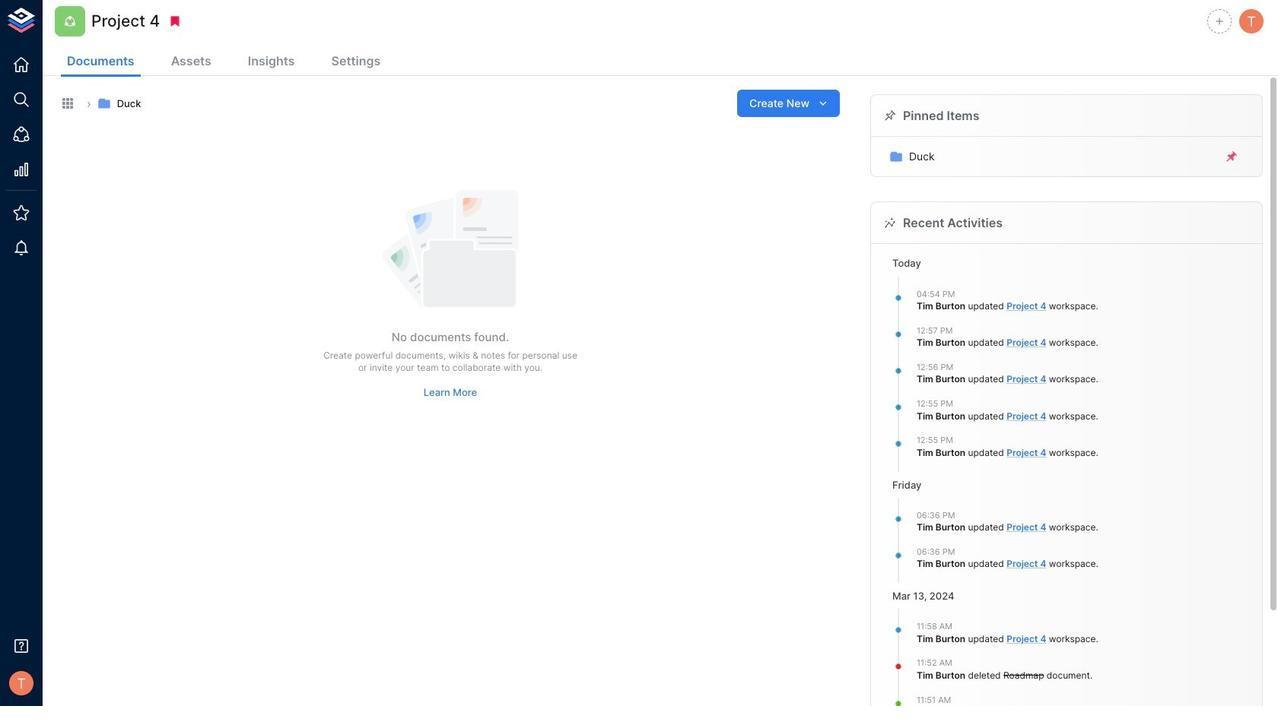 Task type: locate. For each thing, give the bounding box(es) containing it.
remove bookmark image
[[168, 14, 182, 28]]



Task type: describe. For each thing, give the bounding box(es) containing it.
unpin image
[[1225, 150, 1239, 164]]



Task type: vqa. For each thing, say whether or not it's contained in the screenshot.
Burton inside 09:56 AM TIM BURTON CREATED UNTITLED DOCUMENT
no



